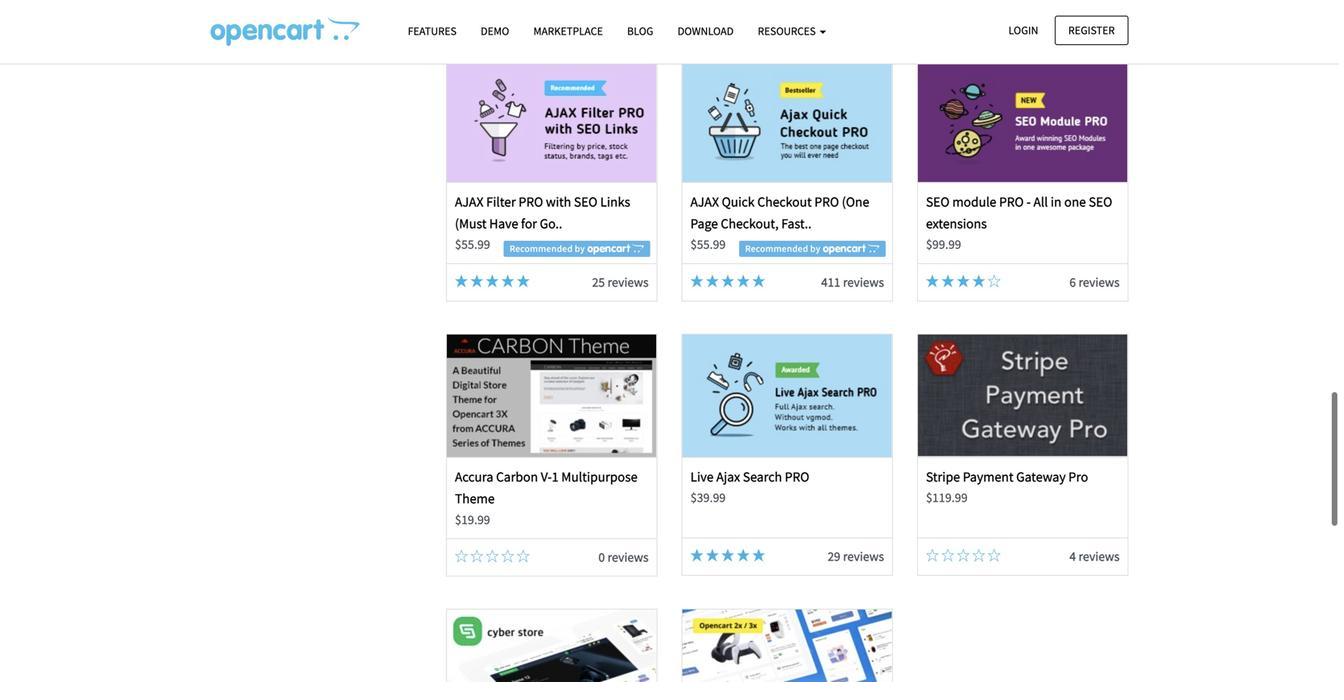 Task type: vqa. For each thing, say whether or not it's contained in the screenshot.


Task type: locate. For each thing, give the bounding box(es) containing it.
extensions
[[926, 215, 987, 232]]

ajax inside ajax filter pro with seo links (must have for go.. $55.99
[[455, 193, 484, 210]]

$55.99 inside "ajax quick checkout pro (one page checkout, fast.. $55.99"
[[691, 237, 726, 253]]

$99.99
[[926, 237, 961, 253]]

pro left -
[[999, 193, 1024, 210]]

ajax
[[455, 193, 484, 210], [691, 193, 719, 210]]

download
[[678, 24, 734, 38]]

reviews for ajax filter pro with seo links (must have for go..
[[608, 274, 649, 290]]

star light o image
[[988, 274, 1001, 287], [926, 549, 939, 562], [942, 549, 954, 562], [973, 549, 985, 562], [486, 550, 499, 562], [517, 550, 530, 562]]

seo right one
[[1089, 193, 1113, 210]]

reviews right 411
[[843, 274, 884, 290]]

register link
[[1055, 16, 1129, 45]]

0 horizontal spatial ajax
[[455, 193, 484, 210]]

411 reviews
[[821, 274, 884, 290]]

live
[[691, 468, 714, 485]]

links
[[600, 193, 630, 210]]

accura
[[455, 468, 493, 485]]

in
[[1051, 193, 1062, 210]]

star light image
[[470, 274, 483, 287], [486, 274, 499, 287], [501, 274, 514, 287], [706, 274, 719, 287], [722, 274, 734, 287], [752, 274, 765, 287], [957, 274, 970, 287], [973, 274, 985, 287], [722, 549, 734, 562], [737, 549, 750, 562]]

0 reviews
[[599, 549, 649, 565]]

pro up for
[[519, 193, 543, 210]]

1 horizontal spatial seo
[[926, 193, 950, 210]]

all
[[1034, 193, 1048, 210]]

$55.99 inside ajax filter pro with seo links (must have for go.. $55.99
[[455, 237, 490, 253]]

1 horizontal spatial $55.99
[[691, 237, 726, 253]]

go..
[[540, 215, 562, 232]]

4 reviews
[[1070, 548, 1120, 564]]

reviews for live ajax search pro
[[843, 548, 884, 564]]

reviews right 29
[[843, 548, 884, 564]]

6
[[1070, 274, 1076, 290]]

reviews for seo module pro - all in one seo extensions
[[1079, 274, 1120, 290]]

1 ajax from the left
[[455, 193, 484, 210]]

pro inside live ajax search pro $39.99
[[785, 468, 810, 485]]

reviews for ajax quick checkout pro (one page checkout, fast..
[[843, 274, 884, 290]]

ajax up (must
[[455, 193, 484, 210]]

3 seo from the left
[[1089, 193, 1113, 210]]

2 horizontal spatial seo
[[1089, 193, 1113, 210]]

with
[[546, 193, 571, 210]]

4
[[1070, 548, 1076, 564]]

1 seo from the left
[[574, 193, 598, 210]]

ajax filter pro with seo links (must have for go.. image
[[447, 59, 657, 182]]

gateway
[[1016, 468, 1066, 485]]

29 reviews
[[828, 548, 884, 564]]

demo
[[481, 24, 509, 38]]

multipurpose
[[561, 468, 638, 485]]

seo right with
[[574, 193, 598, 210]]

pro
[[519, 193, 543, 210], [815, 193, 839, 210], [999, 193, 1024, 210], [785, 468, 810, 485]]

$55.99 down page
[[691, 237, 726, 253]]

reviews right the 25
[[608, 274, 649, 290]]

register
[[1069, 23, 1115, 37]]

pro
[[1069, 468, 1088, 485]]

ajax filter pro with seo links (must have for go.. $55.99
[[455, 193, 630, 253]]

$55.99 down (must
[[455, 237, 490, 253]]

1
[[552, 468, 559, 485]]

pro inside ajax filter pro with seo links (must have for go.. $55.99
[[519, 193, 543, 210]]

search
[[743, 468, 782, 485]]

2 ajax from the left
[[691, 193, 719, 210]]

ajax filter pro with seo links (must have for go.. link
[[455, 193, 630, 232]]

reviews right 4
[[1079, 548, 1120, 564]]

seo inside ajax filter pro with seo links (must have for go.. $55.99
[[574, 193, 598, 210]]

ajax inside "ajax quick checkout pro (one page checkout, fast.. $55.99"
[[691, 193, 719, 210]]

25
[[592, 274, 605, 290]]

seo module pro - all in one seo extensions link
[[926, 193, 1113, 232]]

reviews right 0
[[608, 549, 649, 565]]

demo link
[[469, 17, 521, 45]]

1 horizontal spatial ajax
[[691, 193, 719, 210]]

1 $55.99 from the left
[[455, 237, 490, 253]]

star light o image
[[957, 549, 970, 562], [988, 549, 1001, 562], [455, 550, 468, 562], [470, 550, 483, 562], [501, 550, 514, 562]]

pro inside "ajax quick checkout pro (one page checkout, fast.. $55.99"
[[815, 193, 839, 210]]

29
[[828, 548, 841, 564]]

reviews right 6
[[1079, 274, 1120, 290]]

pro right search
[[785, 468, 810, 485]]

ajax quick checkout pro (one page checkout, fast.. link
[[691, 193, 869, 232]]

v-
[[541, 468, 552, 485]]

reviews
[[608, 274, 649, 290], [843, 274, 884, 290], [1079, 274, 1120, 290], [843, 548, 884, 564], [1079, 548, 1120, 564], [608, 549, 649, 565]]

stripe payment gateway pro $119.99
[[926, 468, 1088, 506]]

seo up extensions
[[926, 193, 950, 210]]

stripe payment gateway pro link
[[926, 468, 1088, 485]]

download link
[[666, 17, 746, 45]]

chameleon - responsive & multipurpose templa.. image
[[683, 610, 892, 682]]

$55.99
[[455, 237, 490, 253], [691, 237, 726, 253]]

0 horizontal spatial seo
[[574, 193, 598, 210]]

star light image
[[455, 274, 468, 287], [517, 274, 530, 287], [691, 274, 703, 287], [737, 274, 750, 287], [926, 274, 939, 287], [942, 274, 954, 287], [691, 549, 703, 562], [706, 549, 719, 562], [752, 549, 765, 562]]

blog link
[[615, 17, 666, 45]]

pro inside seo module pro - all in one seo extensions $99.99
[[999, 193, 1024, 210]]

pro left (one
[[815, 193, 839, 210]]

ajax up page
[[691, 193, 719, 210]]

module
[[952, 193, 997, 210]]

0 horizontal spatial $55.99
[[455, 237, 490, 253]]

2 $55.99 from the left
[[691, 237, 726, 253]]

seo
[[574, 193, 598, 210], [926, 193, 950, 210], [1089, 193, 1113, 210]]

theme
[[455, 490, 495, 507]]

ajax quick checkout pro (one page checkout, fast.. $55.99
[[691, 193, 869, 253]]

2 seo from the left
[[926, 193, 950, 210]]



Task type: describe. For each thing, give the bounding box(es) containing it.
carbon
[[496, 468, 538, 485]]

checkout
[[758, 193, 812, 210]]

411
[[821, 274, 841, 290]]

6 reviews
[[1070, 274, 1120, 290]]

ajax quick checkout pro (one page checkout, fast.. image
[[683, 59, 892, 182]]

one
[[1064, 193, 1086, 210]]

for
[[521, 215, 537, 232]]

accura carbon v-1 multipurpose theme link
[[455, 468, 638, 507]]

live ajax search pro $39.99
[[691, 468, 810, 506]]

payment
[[963, 468, 1014, 485]]

stripe payment gateway pro image
[[918, 335, 1128, 457]]

features link
[[396, 17, 469, 45]]

25 reviews
[[592, 274, 649, 290]]

live ajax search pro link
[[691, 468, 810, 485]]

$119.99
[[926, 490, 968, 506]]

opencart extensions image
[[211, 17, 360, 46]]

marketplace
[[534, 24, 603, 38]]

seo module pro - all in one seo extensions image
[[918, 59, 1128, 182]]

features
[[408, 24, 457, 38]]

fast..
[[781, 215, 812, 232]]

$19.99
[[455, 512, 490, 528]]

$39.99
[[691, 490, 726, 506]]

stripe
[[926, 468, 960, 485]]

accura carbon v-1 multipurpose theme image
[[447, 335, 657, 457]]

filter
[[486, 193, 516, 210]]

resources
[[758, 24, 818, 38]]

(one
[[842, 193, 869, 210]]

(must
[[455, 215, 487, 232]]

page
[[691, 215, 718, 232]]

login link
[[995, 16, 1052, 45]]

cyberstore - advanced multipurpose opencart theme image
[[447, 610, 657, 682]]

ajax for ajax quick checkout pro (one page checkout, fast..
[[691, 193, 719, 210]]

seo module pro - all in one seo extensions $99.99
[[926, 193, 1113, 253]]

reviews for stripe payment gateway pro
[[1079, 548, 1120, 564]]

ajax for ajax filter pro with seo links (must have for go..
[[455, 193, 484, 210]]

have
[[489, 215, 518, 232]]

reviews for accura carbon v-1 multipurpose theme
[[608, 549, 649, 565]]

marketplace link
[[521, 17, 615, 45]]

-
[[1027, 193, 1031, 210]]

login
[[1009, 23, 1039, 37]]

0
[[599, 549, 605, 565]]

checkout,
[[721, 215, 779, 232]]

accura carbon v-1 multipurpose theme $19.99
[[455, 468, 638, 528]]

ajax
[[716, 468, 740, 485]]

resources link
[[746, 17, 838, 45]]

blog
[[627, 24, 654, 38]]

quick
[[722, 193, 755, 210]]

live ajax search pro image
[[683, 335, 892, 457]]



